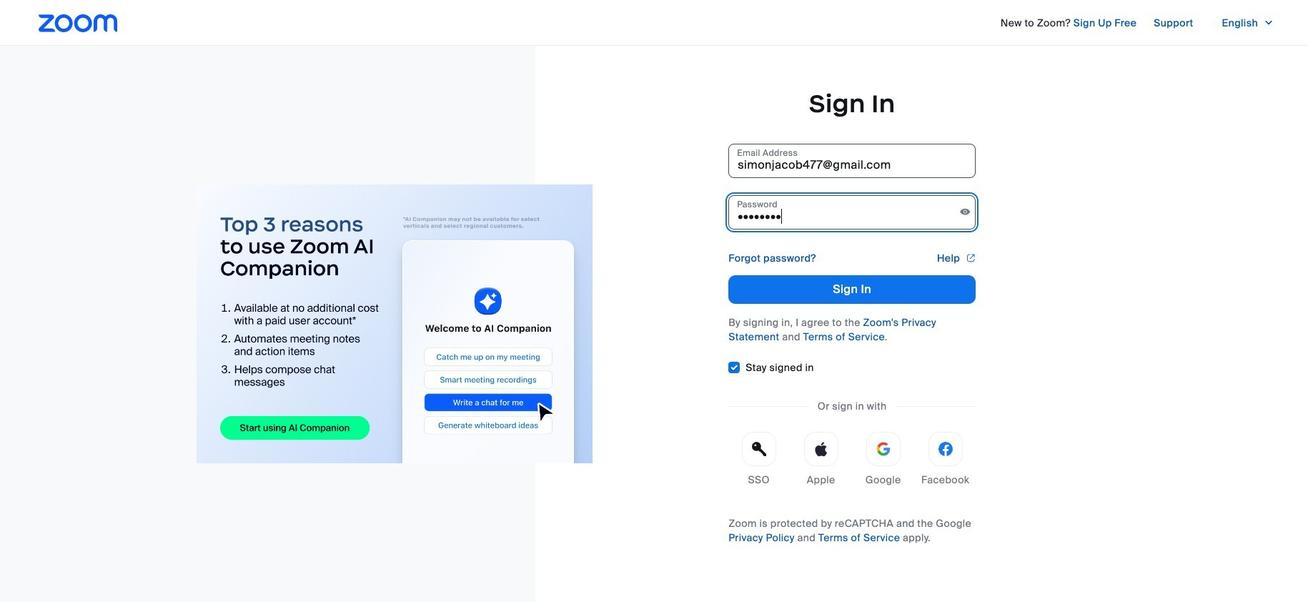 Task type: locate. For each thing, give the bounding box(es) containing it.
Password password field
[[729, 195, 976, 229]]

Email Address email field
[[729, 143, 976, 178]]

zoom logo image
[[39, 14, 117, 32]]

down image
[[1264, 16, 1274, 30]]



Task type: describe. For each thing, give the bounding box(es) containing it.
sign in with apple image
[[814, 442, 829, 456]]

window new image
[[966, 251, 976, 265]]

start using zoom ai companion image
[[197, 184, 593, 463]]



Task type: vqa. For each thing, say whether or not it's contained in the screenshot.
Password password field
yes



